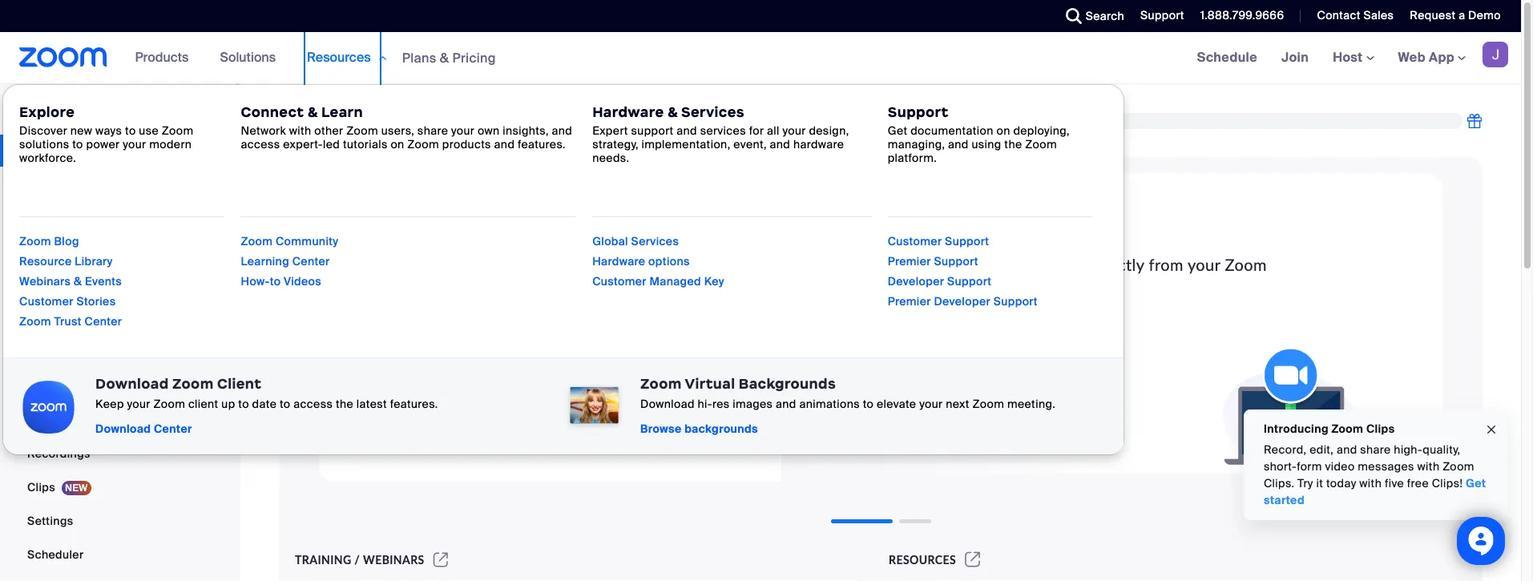 Task type: vqa. For each thing, say whether or not it's contained in the screenshot.
generated
no



Task type: describe. For each thing, give the bounding box(es) containing it.
banner containing explore
[[0, 32, 1521, 455]]

zoom inside the support get documentation on deploying, managing, and using the zoom platform.
[[1025, 137, 1057, 152]]

workforce.
[[19, 151, 76, 165]]

on inside the support get documentation on deploying, managing, and using the zoom platform.
[[997, 124, 1010, 138]]

using
[[972, 137, 1001, 152]]

start,
[[839, 255, 878, 274]]

services inside global services hardware options customer managed key
[[631, 234, 679, 248]]

your inside start, join, and schedule meetings directly from your zoom desktop client.
[[1188, 255, 1220, 274]]

& for connect
[[308, 103, 318, 121]]

zoom up edit,
[[1332, 422, 1363, 436]]

clips link
[[0, 471, 236, 503]]

your inside the download zoom client keep your zoom client up to date to access the latest features.
[[127, 397, 150, 411]]

join,
[[883, 255, 914, 274]]

0 horizontal spatial join
[[504, 395, 534, 415]]

five
[[1385, 476, 1404, 490]]

global services hardware options customer managed key
[[592, 234, 724, 289]]

resource
[[19, 254, 72, 268]]

premier developer support link
[[888, 294, 1038, 309]]

whiteboards link
[[0, 370, 236, 402]]

support right search
[[1140, 8, 1184, 22]]

form
[[1297, 459, 1322, 474]]

zoom logo image
[[19, 47, 107, 67]]

0
[[283, 115, 289, 127]]

products
[[135, 49, 189, 66]]

stories
[[76, 294, 116, 309]]

free
[[1407, 476, 1429, 490]]

to inside the zoom community learning center how-to videos
[[270, 274, 281, 289]]

customer inside customer support premier support developer support premier developer support
[[888, 234, 942, 248]]

contact
[[1317, 8, 1361, 22]]

short-
[[1264, 459, 1297, 474]]

zoom virtual backgrounds download hi-res images and animations to elevate your next zoom meeting.
[[640, 375, 1055, 411]]

scheduler
[[27, 547, 84, 562]]

from
[[1149, 255, 1184, 274]]

latest
[[356, 397, 387, 411]]

start, join, and schedule meetings directly from your zoom desktop client.
[[839, 255, 1267, 297]]

expert-
[[283, 137, 323, 152]]

new
[[70, 124, 92, 138]]

global
[[592, 234, 628, 248]]

web app button
[[1398, 49, 1466, 66]]

needs.
[[592, 151, 629, 165]]

the inside the download zoom client keep your zoom client up to date to access the latest features.
[[336, 397, 354, 411]]

introducing zoom clips
[[1264, 422, 1395, 436]]

backgrounds
[[739, 375, 836, 393]]

download center link
[[95, 422, 192, 436]]

high-
[[1394, 442, 1423, 457]]

and inside the support get documentation on deploying, managing, and using the zoom platform.
[[948, 137, 969, 152]]

browse
[[640, 422, 682, 436]]

zoom down learn
[[346, 124, 378, 138]]

download zoom client image
[[19, 376, 79, 436]]

backgrounds
[[685, 422, 758, 436]]

started
[[1264, 493, 1305, 507]]

client
[[217, 375, 262, 393]]

join inside 'meetings' "navigation"
[[1281, 49, 1309, 66]]

share inside record, edit, and share high-quality, short-form video messages with zoom clips. try it today with five free clips!
[[1360, 442, 1391, 457]]

product information navigation
[[2, 32, 1125, 455]]

clips!
[[1432, 476, 1463, 490]]

event,
[[734, 137, 767, 152]]

zoom trust center link
[[19, 314, 122, 329]]

and inside zoom virtual backgrounds download hi-res images and animations to elevate your next zoom meeting.
[[776, 397, 796, 411]]

implementation,
[[641, 137, 731, 152]]

quality,
[[1423, 442, 1460, 457]]

special
[[939, 130, 974, 144]]

introducing
[[1264, 422, 1329, 436]]

zoom inside start, join, and schedule meetings directly from your zoom desktop client.
[[1225, 255, 1267, 274]]

personal contacts link
[[0, 303, 236, 335]]

meetings
[[27, 211, 79, 225]]

0 vertical spatial a
[[1459, 8, 1465, 22]]

it
[[1316, 476, 1323, 490]]

contact sales
[[1317, 8, 1394, 22]]

products
[[442, 137, 491, 152]]

window new image
[[431, 553, 450, 567]]

resource library link
[[19, 254, 113, 268]]

events
[[85, 274, 122, 289]]

zoom inside record, edit, and share high-quality, short-form video messages with zoom clips. try it today with five free clips!
[[1443, 459, 1474, 474]]

& for hardware
[[667, 103, 678, 121]]

browse backgrounds
[[640, 422, 758, 436]]

6
[[304, 115, 310, 127]]

request a demo
[[1410, 8, 1501, 22]]

network
[[241, 124, 286, 138]]

webinars inside the "zoom blog resource library webinars & events customer stories zoom trust center"
[[19, 274, 71, 289]]

meetings
[[1019, 255, 1085, 274]]

use
[[139, 124, 159, 138]]

1.888.799.9666
[[1200, 8, 1284, 22]]

other
[[314, 124, 343, 138]]

led
[[323, 137, 340, 152]]

your inside zoom virtual backgrounds download hi-res images and animations to elevate your next zoom meeting.
[[919, 397, 943, 411]]

access inside the download zoom client keep your zoom client up to date to access the latest features.
[[294, 397, 333, 411]]

contacts
[[79, 312, 129, 326]]

home link
[[0, 135, 236, 167]]

own
[[478, 124, 500, 138]]

products button
[[135, 32, 196, 83]]

and right for
[[770, 137, 790, 152]]

client.
[[905, 278, 953, 297]]

blog
[[54, 234, 79, 248]]

plans & pricing
[[402, 49, 496, 66]]

zoom left the your
[[463, 264, 505, 283]]

download for download center
[[95, 422, 151, 436]]

and right support
[[677, 124, 697, 138]]

zoom blog link
[[19, 234, 79, 248]]

and inside record, edit, and share high-quality, short-form video messages with zoom clips. try it today with five free clips!
[[1337, 442, 1357, 457]]

your left way
[[814, 130, 838, 144]]

library
[[75, 254, 113, 268]]

access inside connect & learn network with other zoom users, share your own insights, and access expert-led tutorials on zoom products and features.
[[241, 137, 280, 152]]

support up "premier developer support" 'link'
[[947, 274, 992, 289]]

1 horizontal spatial on
[[798, 130, 812, 144]]

hardware & services expert support and services for all your design, strategy, implementation, event, and hardware needs.
[[592, 103, 849, 165]]

and right insights,
[[552, 124, 572, 138]]

customer inside the "zoom blog resource library webinars & events customer stories zoom trust center"
[[19, 294, 74, 309]]

meeting.
[[1007, 397, 1055, 411]]

managed
[[650, 274, 701, 289]]

and inside start, join, and schedule meetings directly from your zoom desktop client.
[[918, 255, 945, 274]]

profile picture image
[[1483, 42, 1508, 67]]

gift!
[[978, 130, 999, 144]]

schedule link
[[1185, 32, 1269, 83]]

close image
[[1485, 420, 1498, 439]]

to right others on the bottom left of the page
[[485, 395, 500, 415]]

hardware options link
[[592, 254, 690, 268]]

personal for personal contacts
[[27, 312, 76, 326]]

next
[[946, 397, 969, 411]]

meetings link
[[0, 202, 236, 234]]

request
[[1410, 8, 1456, 22]]

2 vertical spatial center
[[154, 422, 192, 436]]

recordings link
[[0, 438, 236, 470]]

phone
[[27, 278, 62, 293]]



Task type: locate. For each thing, give the bounding box(es) containing it.
0 vertical spatial center
[[292, 254, 330, 268]]

download down let's get started!
[[383, 264, 459, 283]]

documentation
[[911, 124, 994, 138]]

learn
[[321, 103, 363, 121]]

meetings navigation
[[1185, 32, 1521, 84]]

res
[[712, 397, 730, 411]]

personal contacts
[[27, 312, 129, 326]]

settings link
[[0, 505, 236, 537]]

banner
[[0, 32, 1521, 455]]

zoom left trust
[[19, 314, 51, 329]]

developer down developer support link
[[934, 294, 991, 309]]

0 horizontal spatial access
[[241, 137, 280, 152]]

1 vertical spatial hardware
[[592, 254, 645, 268]]

today
[[1326, 476, 1356, 490]]

& inside the "zoom blog resource library webinars & events customer stories zoom trust center"
[[74, 274, 82, 289]]

1 horizontal spatial customer
[[592, 274, 647, 289]]

0 vertical spatial get
[[888, 124, 908, 138]]

1 vertical spatial join
[[504, 395, 534, 415]]

1 vertical spatial clips
[[27, 480, 55, 494]]

app
[[1429, 49, 1455, 66]]

training
[[295, 553, 351, 567]]

0 horizontal spatial features.
[[390, 397, 438, 411]]

discover
[[19, 124, 67, 138]]

request a demo link
[[1398, 0, 1521, 32], [1410, 8, 1501, 22]]

hardware inside "hardware & services expert support and services for all your design, strategy, implementation, event, and hardware needs."
[[592, 103, 664, 121]]

0 of 6 completed
[[283, 115, 360, 127]]

services inside "hardware & services expert support and services for all your design, strategy, implementation, event, and hardware needs."
[[681, 103, 745, 121]]

0 vertical spatial the
[[1004, 137, 1022, 152]]

1 vertical spatial webinars
[[19, 274, 71, 289]]

zoom right 'use'
[[162, 124, 194, 138]]

a
[[1459, 8, 1465, 22], [930, 130, 936, 144]]

zoom left products
[[407, 137, 439, 152]]

1 vertical spatial access
[[294, 397, 333, 411]]

the right the gift!
[[1004, 137, 1022, 152]]

webinars
[[27, 244, 79, 259], [19, 274, 71, 289]]

& for plans
[[440, 49, 449, 66]]

support up the "receiving"
[[888, 103, 948, 121]]

the left "latest"
[[336, 397, 354, 411]]

0 horizontal spatial services
[[631, 234, 679, 248]]

zoom right the gift!
[[1025, 137, 1057, 152]]

0 vertical spatial hardware
[[592, 103, 664, 121]]

1 personal from the top
[[27, 312, 76, 326]]

0 horizontal spatial get
[[888, 124, 908, 138]]

1 horizontal spatial get
[[1466, 476, 1486, 490]]

features. inside the download zoom client keep your zoom client up to date to access the latest features.
[[390, 397, 438, 411]]

webinars inside webinars link
[[27, 244, 79, 259]]

developer support link
[[888, 274, 992, 289]]

1 vertical spatial share
[[1360, 442, 1391, 457]]

developer
[[888, 274, 944, 289], [934, 294, 991, 309]]

0 horizontal spatial a
[[930, 130, 936, 144]]

0 horizontal spatial clips
[[27, 480, 55, 494]]

&
[[440, 49, 449, 66], [308, 103, 318, 121], [667, 103, 678, 121], [74, 274, 82, 289]]

your up download center link
[[127, 397, 150, 411]]

customer inside global services hardware options customer managed key
[[592, 274, 647, 289]]

1 premier from the top
[[888, 254, 931, 268]]

your inside explore discover new ways to use zoom solutions to power your modern workforce.
[[123, 137, 146, 152]]

sales
[[1364, 8, 1394, 22]]

features. inside connect & learn network with other zoom users, share your own insights, and access expert-led tutorials on zoom products and features.
[[518, 137, 566, 152]]

0 vertical spatial webinars
[[27, 244, 79, 259]]

download up browse
[[640, 397, 695, 411]]

0 vertical spatial share
[[417, 124, 448, 138]]

customer down phone
[[19, 294, 74, 309]]

1.888.799.9666 button
[[1188, 0, 1288, 32], [1200, 8, 1284, 22]]

hardware inside global services hardware options customer managed key
[[592, 254, 645, 268]]

0 horizontal spatial customer
[[19, 294, 74, 309]]

tutorials
[[343, 137, 388, 152]]

& up customer stories link
[[74, 274, 82, 289]]

a left the demo
[[1459, 8, 1465, 22]]

support inside the support get documentation on deploying, managing, and using the zoom platform.
[[888, 103, 948, 121]]

and left using
[[948, 137, 969, 152]]

resources button
[[307, 32, 386, 83]]

support up schedule
[[945, 234, 989, 248]]

started!
[[422, 198, 491, 221]]

notes link
[[0, 404, 236, 436]]

customer down the hardware options link
[[592, 274, 647, 289]]

with up free
[[1417, 459, 1440, 474]]

services up services
[[681, 103, 745, 121]]

download up recordings link
[[95, 422, 151, 436]]

customer up premier support link
[[888, 234, 942, 248]]

1 vertical spatial center
[[85, 314, 122, 329]]

the inside the support get documentation on deploying, managing, and using the zoom platform.
[[1004, 137, 1022, 152]]

center inside the zoom community learning center how-to videos
[[292, 254, 330, 268]]

1 vertical spatial features.
[[390, 397, 438, 411]]

your inside connect & learn network with other zoom users, share your own insights, and access expert-led tutorials on zoom products and features.
[[451, 124, 475, 138]]

video
[[1325, 459, 1355, 474]]

options
[[648, 254, 690, 268]]

personal down customer stories link
[[27, 312, 76, 326]]

zoom inside explore discover new ways to use zoom solutions to power your modern workforce.
[[162, 124, 194, 138]]

zoom right from
[[1225, 255, 1267, 274]]

0 horizontal spatial share
[[417, 124, 448, 138]]

& up support
[[667, 103, 678, 121]]

zoom up client
[[172, 375, 214, 393]]

window new image
[[963, 553, 983, 567]]

your inside "hardware & services expert support and services for all your design, strategy, implementation, event, and hardware needs."
[[783, 124, 806, 138]]

join link
[[1269, 32, 1321, 83]]

0 vertical spatial join
[[1281, 49, 1309, 66]]

zoom left client
[[153, 397, 185, 411]]

1 horizontal spatial with
[[1359, 476, 1382, 490]]

you're on your way to receiving a special gift!
[[763, 130, 999, 144]]

personal devices
[[27, 345, 123, 360]]

1 horizontal spatial center
[[154, 422, 192, 436]]

clips up settings
[[27, 480, 55, 494]]

developer down premier support link
[[888, 274, 944, 289]]

solutions
[[19, 137, 69, 152]]

download zoom client keep your zoom client up to date to access the latest features.
[[95, 375, 438, 411]]

keep
[[95, 397, 124, 411]]

to right way
[[865, 130, 876, 144]]

& inside "hardware & services expert support and services for all your design, strategy, implementation, event, and hardware needs."
[[667, 103, 678, 121]]

support up developer support link
[[934, 254, 978, 268]]

hardware down global
[[592, 254, 645, 268]]

hardware
[[793, 137, 844, 152]]

to right date
[[280, 397, 291, 411]]

features. right own
[[518, 137, 566, 152]]

personal inside personal devices 'link'
[[27, 345, 76, 360]]

download inside zoom virtual backgrounds download hi-res images and animations to elevate your next zoom meeting.
[[640, 397, 695, 411]]

completed
[[312, 115, 360, 127]]

0 vertical spatial access
[[241, 137, 280, 152]]

1 vertical spatial personal
[[27, 345, 76, 360]]

community
[[276, 234, 339, 248]]

to inside zoom virtual backgrounds download hi-res images and animations to elevate your next zoom meeting.
[[863, 397, 874, 411]]

support get documentation on deploying, managing, and using the zoom platform.
[[888, 103, 1070, 165]]

computer
[[567, 264, 641, 283]]

0 vertical spatial clips
[[1366, 422, 1395, 436]]

0 vertical spatial premier
[[888, 254, 931, 268]]

0 horizontal spatial on
[[391, 137, 404, 152]]

resources
[[889, 553, 956, 567]]

personal for personal devices
[[27, 345, 76, 360]]

let's
[[343, 198, 384, 221]]

to left the your
[[510, 264, 525, 283]]

trust
[[54, 314, 82, 329]]

1 horizontal spatial clips
[[1366, 422, 1395, 436]]

access down the connect
[[241, 137, 280, 152]]

clips up high-
[[1366, 422, 1395, 436]]

your right from
[[1188, 255, 1220, 274]]

1 horizontal spatial share
[[1360, 442, 1391, 457]]

a left special
[[930, 130, 936, 144]]

share inside connect & learn network with other zoom users, share your own insights, and access expert-led tutorials on zoom products and features.
[[417, 124, 448, 138]]

animations
[[799, 397, 860, 411]]

personal inside personal contacts link
[[27, 312, 76, 326]]

personal
[[27, 312, 76, 326], [27, 345, 76, 360]]

to left elevate
[[863, 397, 874, 411]]

zoom up learning
[[241, 234, 273, 248]]

zoom virtual backgrounds image
[[564, 376, 624, 436]]

with inside connect & learn network with other zoom users, share your own insights, and access expert-led tutorials on zoom products and features.
[[289, 124, 311, 138]]

power
[[86, 137, 120, 152]]

2 horizontal spatial center
[[292, 254, 330, 268]]

how-
[[241, 274, 270, 289]]

zoom inside the zoom community learning center how-to videos
[[241, 234, 273, 248]]

your right ways
[[123, 137, 146, 152]]

zoom up the clips!
[[1443, 459, 1474, 474]]

share up messages
[[1360, 442, 1391, 457]]

1 horizontal spatial features.
[[518, 137, 566, 152]]

1 vertical spatial services
[[631, 234, 679, 248]]

webinars
[[363, 553, 425, 567]]

support down schedule
[[993, 294, 1038, 309]]

and down backgrounds
[[776, 397, 796, 411]]

to left power
[[72, 137, 83, 152]]

2 horizontal spatial customer
[[888, 234, 942, 248]]

host button
[[1333, 49, 1374, 66]]

2 vertical spatial customer
[[19, 294, 74, 309]]

center inside the "zoom blog resource library webinars & events customer stories zoom trust center"
[[85, 314, 122, 329]]

customer stories link
[[19, 294, 116, 309]]

on right tutorials
[[391, 137, 404, 152]]

download for download zoom client keep your zoom client up to date to access the latest features.
[[95, 375, 169, 393]]

premier down developer support link
[[888, 294, 931, 309]]

services
[[700, 124, 746, 138]]

services up the hardware options link
[[631, 234, 679, 248]]

webinars down resource
[[19, 274, 71, 289]]

1 horizontal spatial join
[[1281, 49, 1309, 66]]

get up platform.
[[888, 124, 908, 138]]

2 horizontal spatial with
[[1417, 459, 1440, 474]]

0 horizontal spatial with
[[289, 124, 311, 138]]

search
[[1086, 9, 1124, 23]]

1 horizontal spatial the
[[1004, 137, 1022, 152]]

0 vertical spatial personal
[[27, 312, 76, 326]]

2 vertical spatial with
[[1359, 476, 1382, 490]]

and up video
[[1337, 442, 1357, 457]]

1 vertical spatial with
[[1417, 459, 1440, 474]]

resources
[[307, 49, 371, 66]]

0 vertical spatial customer
[[888, 234, 942, 248]]

1 vertical spatial premier
[[888, 294, 931, 309]]

download
[[383, 264, 459, 283], [95, 375, 169, 393], [640, 397, 695, 411], [95, 422, 151, 436]]

deploying,
[[1013, 124, 1070, 138]]

desktop
[[839, 278, 901, 297]]

and right products
[[494, 137, 515, 152]]

your right all
[[783, 124, 806, 138]]

1 vertical spatial a
[[930, 130, 936, 144]]

up
[[221, 397, 235, 411]]

download for download zoom to your computer
[[383, 264, 459, 283]]

& right the of
[[308, 103, 318, 121]]

access left "3"
[[294, 397, 333, 411]]

on
[[997, 124, 1010, 138], [798, 130, 812, 144], [391, 137, 404, 152]]

1 vertical spatial developer
[[934, 294, 991, 309]]

to down learning center link
[[270, 274, 281, 289]]

hardware up the expert
[[592, 103, 664, 121]]

1 horizontal spatial access
[[294, 397, 333, 411]]

get inside the support get documentation on deploying, managing, and using the zoom platform.
[[888, 124, 908, 138]]

clips inside personal menu menu
[[27, 480, 55, 494]]

0 vertical spatial developer
[[888, 274, 944, 289]]

zoom
[[162, 124, 194, 138], [346, 124, 378, 138], [407, 137, 439, 152], [1025, 137, 1057, 152], [19, 234, 51, 248], [241, 234, 273, 248], [1225, 255, 1267, 274], [463, 264, 505, 283], [19, 314, 51, 329], [172, 375, 214, 393], [640, 375, 682, 393], [153, 397, 185, 411], [972, 397, 1004, 411], [1332, 422, 1363, 436], [1443, 459, 1474, 474]]

on right you're
[[798, 130, 812, 144]]

to left 'use'
[[125, 124, 136, 138]]

learning center link
[[241, 254, 330, 268]]

2 premier from the top
[[888, 294, 931, 309]]

training / webinars
[[295, 553, 425, 567]]

center down client
[[154, 422, 192, 436]]

join left host
[[1281, 49, 1309, 66]]

how-to videos link
[[241, 274, 321, 289]]

2 personal from the top
[[27, 345, 76, 360]]

1 vertical spatial customer
[[592, 274, 647, 289]]

get right the clips!
[[1466, 476, 1486, 490]]

center down stories
[[85, 314, 122, 329]]

zoom up browse
[[640, 375, 682, 393]]

share right users,
[[417, 124, 448, 138]]

zoom right next
[[972, 397, 1004, 411]]

with down messages
[[1359, 476, 1382, 490]]

join right others on the bottom left of the page
[[504, 395, 534, 415]]

customer support premier support developer support premier developer support
[[888, 234, 1038, 309]]

customer
[[888, 234, 942, 248], [592, 274, 647, 289], [19, 294, 74, 309]]

1 horizontal spatial services
[[681, 103, 745, 121]]

personal down trust
[[27, 345, 76, 360]]

0 vertical spatial with
[[289, 124, 311, 138]]

images
[[733, 397, 773, 411]]

users,
[[381, 124, 414, 138]]

modern
[[149, 137, 192, 152]]

1 vertical spatial the
[[336, 397, 354, 411]]

0 vertical spatial features.
[[518, 137, 566, 152]]

scheduler link
[[0, 539, 236, 571]]

0 horizontal spatial center
[[85, 314, 122, 329]]

platform.
[[888, 151, 937, 165]]

zoom up resource
[[19, 234, 51, 248]]

on left deploying,
[[997, 124, 1010, 138]]

all
[[767, 124, 780, 138]]

premier up client.
[[888, 254, 931, 268]]

0 horizontal spatial the
[[336, 397, 354, 411]]

2 hardware from the top
[[592, 254, 645, 268]]

with right the 0
[[289, 124, 311, 138]]

schedule
[[950, 255, 1014, 274]]

features. right "latest"
[[390, 397, 438, 411]]

your left next
[[919, 397, 943, 411]]

messages
[[1358, 459, 1414, 474]]

contact sales link
[[1305, 0, 1398, 32], [1317, 8, 1394, 22]]

get inside get started
[[1466, 476, 1486, 490]]

on inside connect & learn network with other zoom users, share your own insights, and access expert-led tutorials on zoom products and features.
[[391, 137, 404, 152]]

invite
[[383, 395, 425, 415]]

strategy,
[[592, 137, 639, 152]]

& inside connect & learn network with other zoom users, share your own insights, and access expert-led tutorials on zoom products and features.
[[308, 103, 318, 121]]

download up keep
[[95, 375, 169, 393]]

personal menu menu
[[0, 135, 236, 581]]

center down community at the top of page
[[292, 254, 330, 268]]

1 hardware from the top
[[592, 103, 664, 121]]

devices
[[79, 345, 123, 360]]

share
[[417, 124, 448, 138], [1360, 442, 1391, 457]]

download zoom to your computer
[[383, 264, 641, 283]]

2 horizontal spatial on
[[997, 124, 1010, 138]]

your left own
[[451, 124, 475, 138]]

1 vertical spatial get
[[1466, 476, 1486, 490]]

way
[[841, 130, 862, 144]]

web app
[[1398, 49, 1455, 66]]

notes
[[27, 413, 60, 427]]

0 vertical spatial services
[[681, 103, 745, 121]]

and up client.
[[918, 255, 945, 274]]

to right the up on the bottom left of the page
[[238, 397, 249, 411]]

/
[[354, 553, 360, 567]]

zoom community learning center how-to videos
[[241, 234, 339, 289]]

webinars down meetings
[[27, 244, 79, 259]]

download inside the download zoom client keep your zoom client up to date to access the latest features.
[[95, 375, 169, 393]]

1 horizontal spatial a
[[1459, 8, 1465, 22]]

& right the plans
[[440, 49, 449, 66]]



